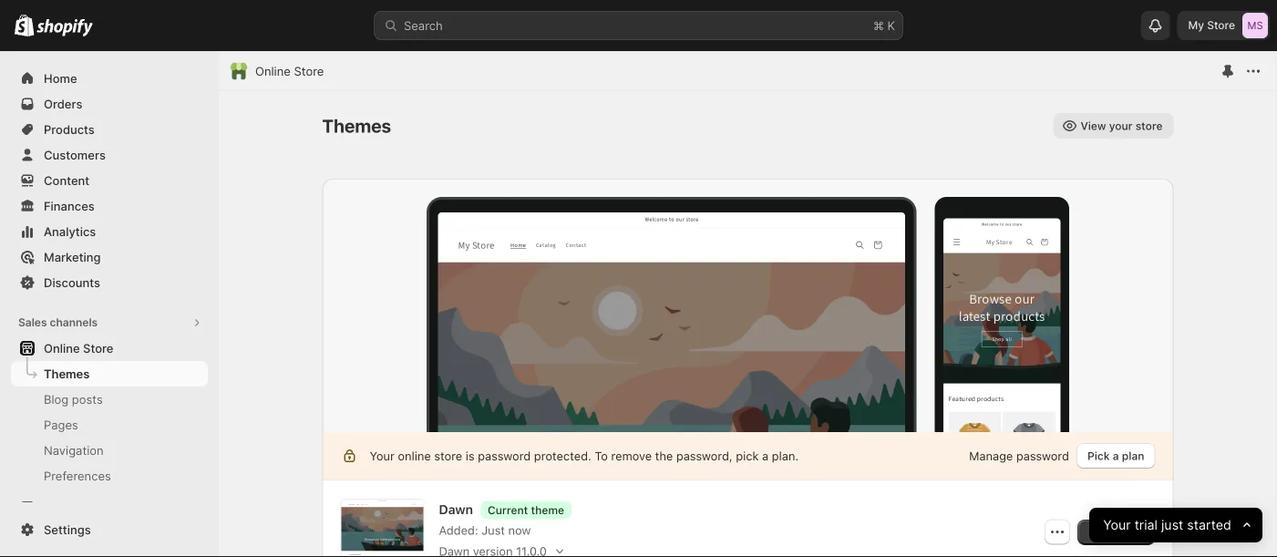 Task type: locate. For each thing, give the bounding box(es) containing it.
discounts link
[[11, 270, 208, 295]]

store down sales channels 'button'
[[83, 341, 113, 355]]

online store link down "channels"
[[11, 336, 208, 361]]

finances
[[44, 199, 95, 213]]

pages link
[[11, 412, 208, 438]]

shopify image
[[15, 14, 34, 36]]

sales
[[18, 316, 47, 329]]

content link
[[11, 168, 208, 193]]

2 vertical spatial store
[[83, 341, 113, 355]]

apps button
[[11, 536, 208, 557]]

online store
[[255, 64, 324, 78], [44, 341, 113, 355]]

0 horizontal spatial store
[[83, 341, 113, 355]]

online store down "channels"
[[44, 341, 113, 355]]

preferences link
[[11, 463, 208, 489]]

⌘ k
[[874, 18, 896, 32]]

online down sales channels
[[44, 341, 80, 355]]

store right 'my' in the top of the page
[[1208, 19, 1236, 32]]

customers
[[44, 148, 106, 162]]

themes link
[[11, 361, 208, 387]]

online store link right online store icon
[[255, 62, 324, 80]]

0 horizontal spatial online store
[[44, 341, 113, 355]]

online store right online store icon
[[255, 64, 324, 78]]

1 horizontal spatial online store link
[[255, 62, 324, 80]]

store right online store icon
[[294, 64, 324, 78]]

1 vertical spatial online
[[44, 341, 80, 355]]

blog posts link
[[11, 387, 208, 412]]

your trial just started button
[[1090, 508, 1263, 543]]

online
[[255, 64, 291, 78], [44, 341, 80, 355]]

just
[[1162, 518, 1184, 533]]

1 horizontal spatial store
[[294, 64, 324, 78]]

online store image
[[230, 62, 248, 80]]

finances link
[[11, 193, 208, 219]]

your trial just started
[[1104, 518, 1232, 533]]

online right online store icon
[[255, 64, 291, 78]]

apps
[[18, 542, 46, 555]]

0 horizontal spatial online store link
[[11, 336, 208, 361]]

0 vertical spatial online store link
[[255, 62, 324, 80]]

store
[[1208, 19, 1236, 32], [294, 64, 324, 78], [83, 341, 113, 355]]

1 horizontal spatial online store
[[255, 64, 324, 78]]

2 horizontal spatial store
[[1208, 19, 1236, 32]]

navigation link
[[11, 438, 208, 463]]

orders
[[44, 97, 82, 111]]

channels
[[50, 316, 98, 329]]

online store link
[[255, 62, 324, 80], [11, 336, 208, 361]]

0 vertical spatial online
[[255, 64, 291, 78]]

0 horizontal spatial online
[[44, 341, 80, 355]]

discounts
[[44, 275, 100, 290]]

1 vertical spatial store
[[294, 64, 324, 78]]

marketing
[[44, 250, 101, 264]]

sales channels
[[18, 316, 98, 329]]

my
[[1189, 19, 1205, 32]]



Task type: vqa. For each thing, say whether or not it's contained in the screenshot.
tab list
no



Task type: describe. For each thing, give the bounding box(es) containing it.
0 vertical spatial online store
[[255, 64, 324, 78]]

blog posts
[[44, 392, 103, 406]]

pages
[[44, 418, 78, 432]]

home link
[[11, 66, 208, 91]]

1 vertical spatial online store link
[[11, 336, 208, 361]]

your
[[1104, 518, 1131, 533]]

k
[[888, 18, 896, 32]]

products
[[44, 122, 95, 136]]

posts
[[72, 392, 103, 406]]

blog
[[44, 392, 69, 406]]

analytics
[[44, 224, 96, 238]]

shopify image
[[37, 19, 93, 37]]

my store image
[[1243, 13, 1269, 38]]

products link
[[11, 117, 208, 142]]

settings link
[[11, 517, 208, 543]]

home
[[44, 71, 77, 85]]

0 vertical spatial store
[[1208, 19, 1236, 32]]

orders link
[[11, 91, 208, 117]]

⌘
[[874, 18, 884, 32]]

analytics link
[[11, 219, 208, 244]]

settings
[[44, 523, 91, 537]]

themes
[[44, 367, 90, 381]]

sales channels button
[[11, 310, 208, 336]]

1 vertical spatial online store
[[44, 341, 113, 355]]

marketing link
[[11, 244, 208, 270]]

trial
[[1135, 518, 1158, 533]]

1 horizontal spatial online
[[255, 64, 291, 78]]

navigation
[[44, 443, 104, 457]]

my store
[[1189, 19, 1236, 32]]

customers link
[[11, 142, 208, 168]]

preferences
[[44, 469, 111, 483]]

search
[[404, 18, 443, 32]]

content
[[44, 173, 90, 187]]

started
[[1187, 518, 1232, 533]]



